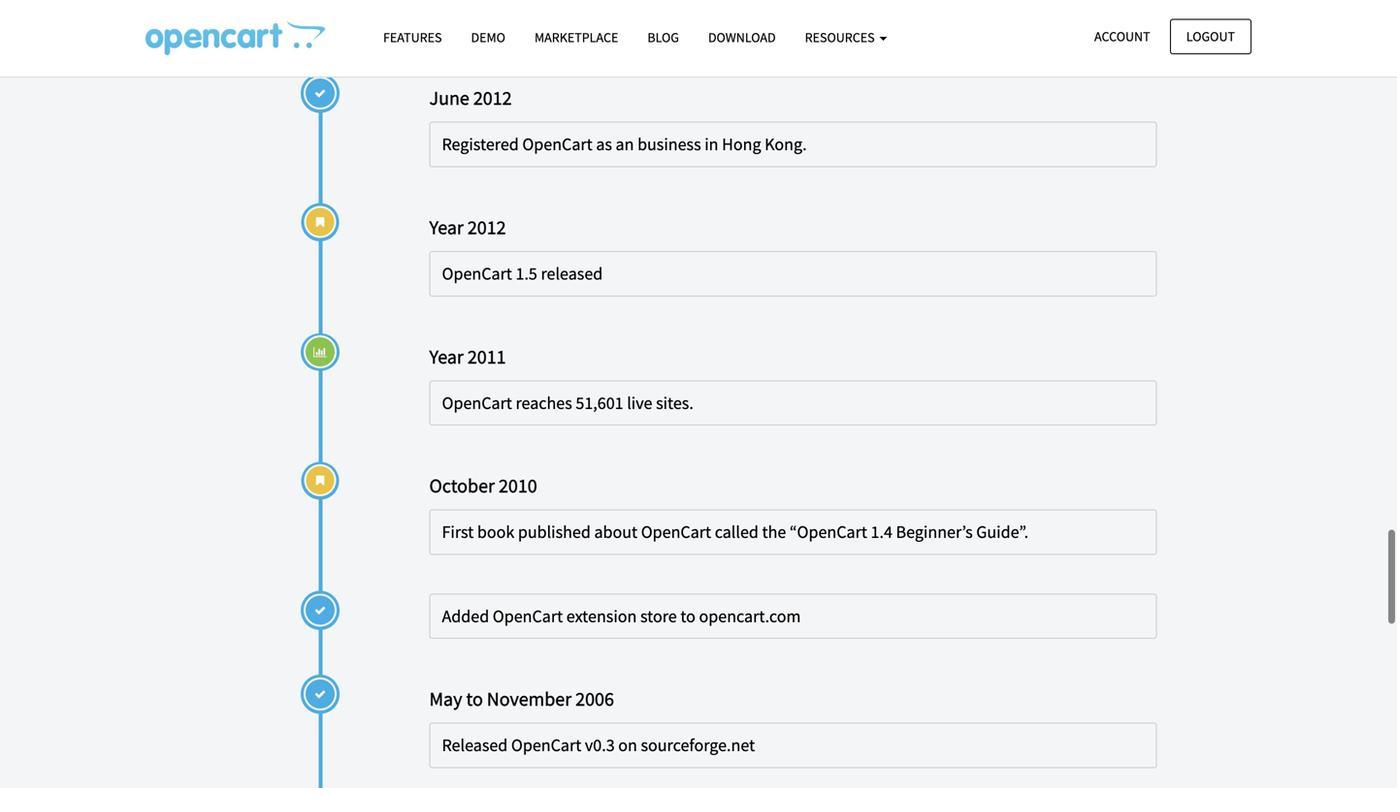 Task type: vqa. For each thing, say whether or not it's contained in the screenshot.
Hong
yes



Task type: describe. For each thing, give the bounding box(es) containing it.
beginner's
[[896, 522, 973, 543]]

opencart down year 2012
[[442, 263, 512, 285]]

kong.
[[765, 134, 807, 155]]

extension
[[566, 606, 637, 628]]

first book published about opencart called the "opencart 1.4 beginner's guide".
[[442, 522, 1029, 543]]

released
[[442, 735, 508, 757]]

features link
[[369, 20, 456, 54]]

business
[[637, 134, 701, 155]]

released opencart v0.3 on sourceforge.net
[[442, 735, 755, 757]]

opencart.com
[[699, 606, 801, 628]]

51,601
[[576, 392, 623, 414]]

reaches
[[516, 392, 572, 414]]

october 2010
[[429, 474, 537, 498]]

in
[[705, 134, 718, 155]]

released
[[541, 263, 603, 285]]

features
[[383, 29, 442, 46]]

opencart down year 2011
[[442, 392, 512, 414]]

download link
[[694, 20, 790, 54]]

on
[[618, 735, 637, 757]]

marketplace link
[[520, 20, 633, 54]]

year 2011
[[429, 345, 506, 369]]

may
[[429, 688, 462, 712]]

2012 for year 2012
[[468, 215, 506, 240]]

sourceforge.net
[[641, 735, 755, 757]]

"opencart
[[790, 522, 867, 543]]

june
[[429, 86, 469, 110]]

download
[[708, 29, 776, 46]]

added
[[442, 606, 489, 628]]

1.5
[[516, 263, 537, 285]]

0 horizontal spatial to
[[466, 688, 483, 712]]

marketplace
[[535, 29, 618, 46]]

guide".
[[976, 522, 1029, 543]]

store
[[640, 606, 677, 628]]

published
[[518, 522, 591, 543]]

opencart left as at the left top of the page
[[522, 134, 593, 155]]

november
[[487, 688, 572, 712]]

called
[[715, 522, 759, 543]]

logout
[[1186, 28, 1235, 45]]



Task type: locate. For each thing, give the bounding box(es) containing it.
1 vertical spatial year
[[429, 345, 464, 369]]

1 year from the top
[[429, 215, 464, 240]]

demo link
[[456, 20, 520, 54]]

to right 'store'
[[680, 606, 696, 628]]

june 2012
[[429, 86, 512, 110]]

opencart right the about
[[641, 522, 711, 543]]

opencart reaches 51,601 live sites.
[[442, 392, 694, 414]]

account link
[[1078, 19, 1167, 54]]

0 vertical spatial 2012
[[473, 86, 512, 110]]

2 year from the top
[[429, 345, 464, 369]]

2012 right june
[[473, 86, 512, 110]]

live
[[627, 392, 652, 414]]

first
[[442, 522, 474, 543]]

added opencart extension store to opencart.com
[[442, 606, 801, 628]]

blog link
[[633, 20, 694, 54]]

to right the may at the left of page
[[466, 688, 483, 712]]

blog
[[647, 29, 679, 46]]

year 2012
[[429, 215, 506, 240]]

about
[[594, 522, 638, 543]]

year up opencart 1.5 released
[[429, 215, 464, 240]]

1 vertical spatial 2012
[[468, 215, 506, 240]]

0 vertical spatial year
[[429, 215, 464, 240]]

logout link
[[1170, 19, 1252, 54]]

account
[[1094, 28, 1150, 45]]

2012 for june 2012
[[473, 86, 512, 110]]

opencart
[[522, 134, 593, 155], [442, 263, 512, 285], [442, 392, 512, 414], [641, 522, 711, 543], [493, 606, 563, 628], [511, 735, 581, 757]]

opencart right added
[[493, 606, 563, 628]]

october
[[429, 474, 495, 498]]

resources link
[[790, 20, 902, 54]]

2010
[[499, 474, 537, 498]]

may to november 2006
[[429, 688, 614, 712]]

demo
[[471, 29, 505, 46]]

opencart - company image
[[146, 20, 325, 55]]

hong
[[722, 134, 761, 155]]

registered
[[442, 134, 519, 155]]

an
[[616, 134, 634, 155]]

2006
[[575, 688, 614, 712]]

year left 2011
[[429, 345, 464, 369]]

1 horizontal spatial to
[[680, 606, 696, 628]]

year
[[429, 215, 464, 240], [429, 345, 464, 369]]

0 vertical spatial to
[[680, 606, 696, 628]]

resources
[[805, 29, 877, 46]]

registered opencart as an business in hong kong.
[[442, 134, 807, 155]]

to
[[680, 606, 696, 628], [466, 688, 483, 712]]

opencart 1.5 released
[[442, 263, 603, 285]]

year for year 2011
[[429, 345, 464, 369]]

2012
[[473, 86, 512, 110], [468, 215, 506, 240]]

the
[[762, 522, 786, 543]]

opencart down november
[[511, 735, 581, 757]]

1 vertical spatial to
[[466, 688, 483, 712]]

sites.
[[656, 392, 694, 414]]

2011
[[468, 345, 506, 369]]

book
[[477, 522, 514, 543]]

as
[[596, 134, 612, 155]]

1.4
[[871, 522, 893, 543]]

2012 up opencart 1.5 released
[[468, 215, 506, 240]]

v0.3
[[585, 735, 615, 757]]

year for year 2012
[[429, 215, 464, 240]]



